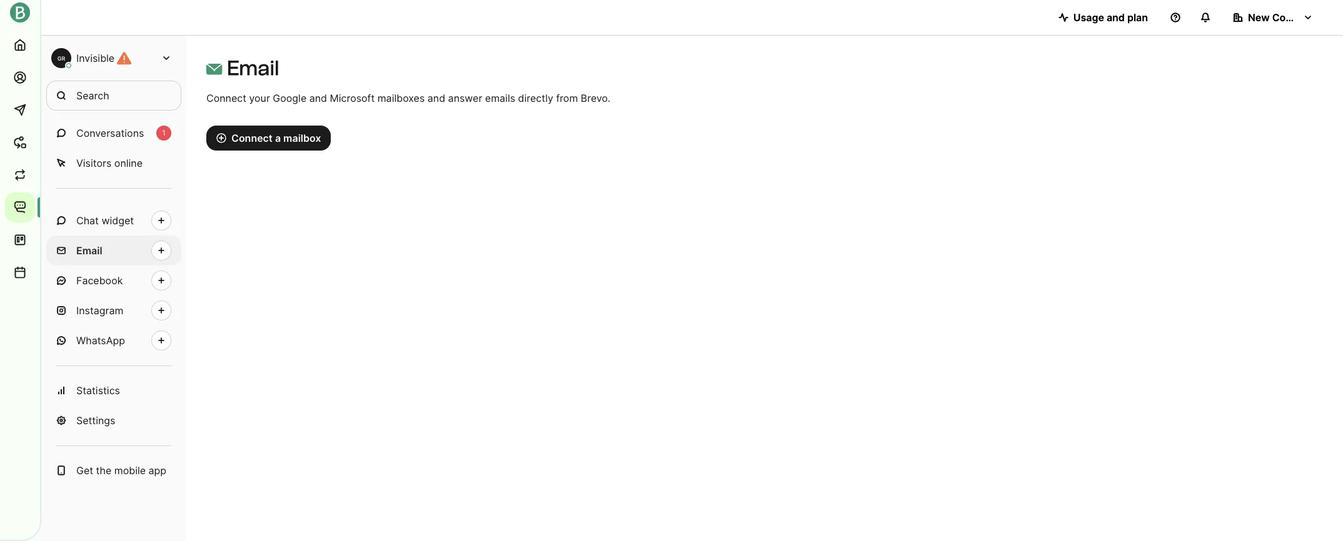 Task type: vqa. For each thing, say whether or not it's contained in the screenshot.
directly
yes



Task type: describe. For each thing, give the bounding box(es) containing it.
your
[[249, 92, 270, 104]]

from
[[556, 92, 578, 104]]

chat
[[76, 215, 99, 227]]

connect a mailbox
[[231, 132, 321, 145]]

statistics link
[[46, 376, 181, 406]]

answer
[[448, 92, 483, 104]]

0 vertical spatial email
[[227, 56, 279, 80]]

email link
[[46, 236, 181, 266]]

plan
[[1128, 11, 1149, 24]]

microsoft
[[330, 92, 375, 104]]

get the mobile app link
[[46, 456, 181, 486]]

the
[[96, 465, 112, 477]]

connect for connect a mailbox
[[231, 132, 273, 145]]

mailboxes
[[378, 92, 425, 104]]

instagram
[[76, 305, 124, 317]]

connect for connect your google and microsoft mailboxes and answer emails directly from brevo.
[[206, 92, 246, 104]]

whatsapp
[[76, 335, 125, 347]]

company
[[1273, 11, 1319, 24]]

connect a mailbox link
[[206, 126, 331, 151]]

widget
[[102, 215, 134, 227]]

statistics
[[76, 385, 120, 397]]

connect your google and microsoft mailboxes and answer emails directly from brevo.
[[206, 92, 611, 104]]

1 vertical spatial email
[[76, 245, 102, 257]]

chat widget
[[76, 215, 134, 227]]

invisible
[[76, 52, 115, 64]]

visitors online
[[76, 157, 143, 170]]

online
[[114, 157, 143, 170]]

settings
[[76, 415, 115, 427]]

1 horizontal spatial and
[[428, 92, 446, 104]]

and inside button
[[1107, 11, 1125, 24]]

visitors online link
[[46, 148, 181, 178]]

visitors
[[76, 157, 112, 170]]

new company
[[1249, 11, 1319, 24]]



Task type: locate. For each thing, give the bounding box(es) containing it.
facebook
[[76, 275, 123, 287]]

brevo.
[[581, 92, 611, 104]]

emails
[[485, 92, 516, 104]]

app
[[149, 465, 166, 477]]

and left answer
[[428, 92, 446, 104]]

0 horizontal spatial email
[[76, 245, 102, 257]]

connect
[[206, 92, 246, 104], [231, 132, 273, 145]]

conversations
[[76, 127, 144, 140]]

get
[[76, 465, 93, 477]]

1
[[162, 128, 166, 138]]

settings link
[[46, 406, 181, 436]]

2 horizontal spatial and
[[1107, 11, 1125, 24]]

mobile
[[114, 465, 146, 477]]

0 horizontal spatial and
[[310, 92, 327, 104]]

facebook link
[[46, 266, 181, 296]]

and
[[1107, 11, 1125, 24], [310, 92, 327, 104], [428, 92, 446, 104]]

get the mobile app
[[76, 465, 166, 477]]

email
[[227, 56, 279, 80], [76, 245, 102, 257]]

and left 'plan'
[[1107, 11, 1125, 24]]

email up your
[[227, 56, 279, 80]]

email down chat
[[76, 245, 102, 257]]

new company button
[[1224, 5, 1324, 30]]

1 horizontal spatial email
[[227, 56, 279, 80]]

gr
[[57, 55, 65, 62]]

connect left a
[[231, 132, 273, 145]]

google
[[273, 92, 307, 104]]

whatsapp link
[[46, 326, 181, 356]]

usage
[[1074, 11, 1105, 24]]

search
[[76, 89, 109, 102]]

email image
[[206, 61, 222, 77]]

0 vertical spatial connect
[[206, 92, 246, 104]]

and right the google at the top left
[[310, 92, 327, 104]]

instagram link
[[46, 296, 181, 326]]

usage and plan button
[[1049, 5, 1159, 30]]

directly
[[518, 92, 554, 104]]

connect down email image
[[206, 92, 246, 104]]

mailbox
[[283, 132, 321, 145]]

new
[[1249, 11, 1270, 24]]

1 vertical spatial connect
[[231, 132, 273, 145]]

usage and plan
[[1074, 11, 1149, 24]]

chat widget link
[[46, 206, 181, 236]]

a
[[275, 132, 281, 145]]

search link
[[46, 81, 181, 111]]



